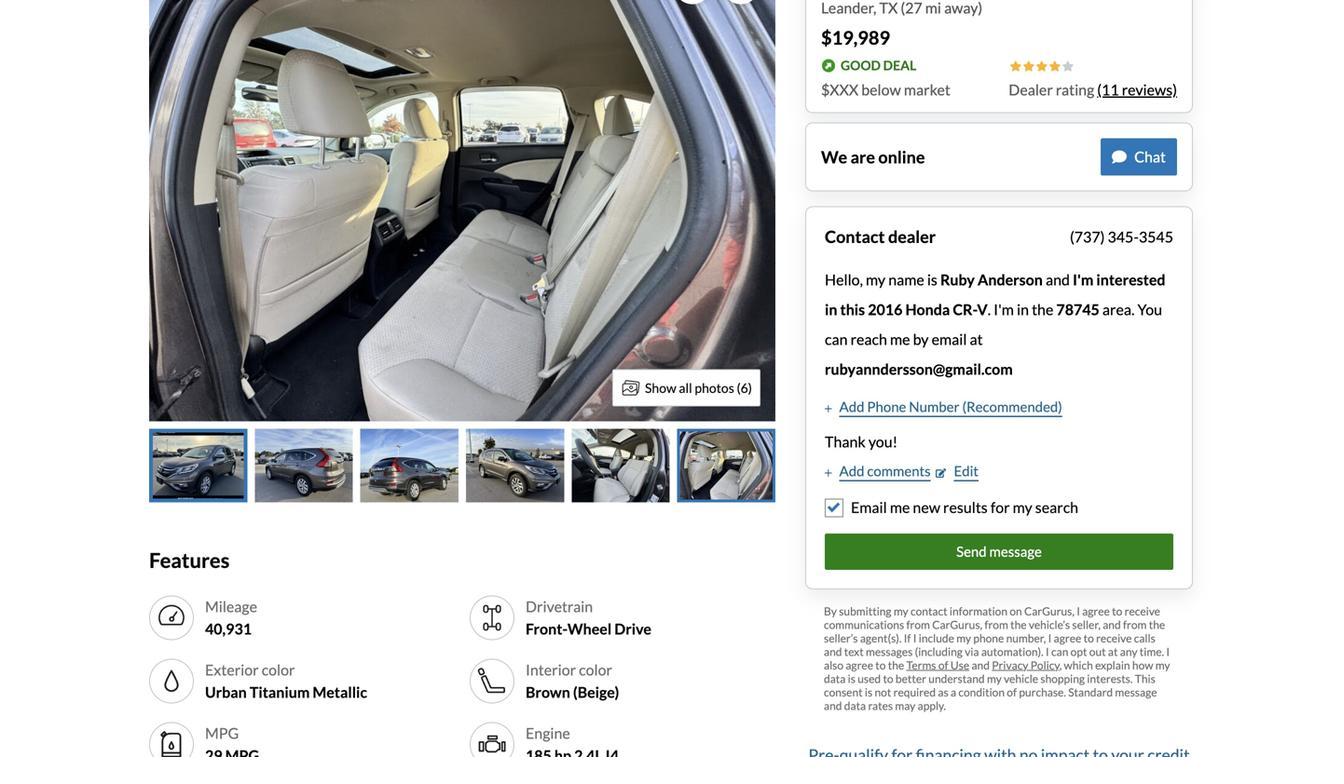 Task type: describe. For each thing, give the bounding box(es) containing it.
email me new results for my search
[[851, 499, 1079, 517]]

interior
[[526, 661, 576, 680]]

deal
[[883, 57, 917, 73]]

dealer rating (11 reviews)
[[1009, 81, 1177, 99]]

, which explain how my data is used to better understand my vehicle shopping interests. this consent is not required as a condition of purchase. standard message and data rates may apply.
[[824, 659, 1170, 713]]

via
[[965, 645, 979, 659]]

anderson
[[978, 271, 1043, 289]]

engine
[[526, 725, 570, 743]]

view vehicle photo 5 image
[[572, 429, 670, 503]]

as
[[938, 686, 949, 699]]

and up 78745 at the top right
[[1046, 271, 1070, 289]]

(including
[[915, 645, 963, 659]]

and right "use"
[[972, 659, 990, 672]]

i'm inside the i'm interested in this
[[1073, 271, 1094, 289]]

to up which
[[1084, 632, 1094, 645]]

messages
[[866, 645, 913, 659]]

0 horizontal spatial is
[[848, 672, 856, 686]]

$xxx below market
[[821, 81, 951, 99]]

view vehicle photo 6 image
[[677, 429, 776, 503]]

add phone number (recommended)
[[839, 398, 1062, 415]]

this
[[840, 301, 865, 319]]

below
[[861, 81, 901, 99]]

in inside the i'm interested in this
[[825, 301, 837, 319]]

2 from from the left
[[985, 618, 1008, 632]]

thank
[[825, 433, 866, 451]]

good
[[841, 57, 881, 73]]

calls
[[1134, 632, 1156, 645]]

explain
[[1095, 659, 1130, 672]]

not
[[875, 686, 891, 699]]

area. you can reach me by email at
[[825, 301, 1162, 349]]

results
[[943, 499, 988, 517]]

online
[[878, 147, 925, 167]]

view vehicle photo 2 image
[[255, 429, 353, 503]]

my left vehicle
[[987, 672, 1002, 686]]

wheel
[[568, 620, 612, 638]]

features
[[149, 549, 230, 573]]

message inside , which explain how my data is used to better understand my vehicle shopping interests. this consent is not required as a condition of purchase. standard message and data rates may apply.
[[1115, 686, 1157, 699]]

add for add comments
[[839, 463, 865, 480]]

add comments
[[839, 463, 931, 480]]

1 horizontal spatial cargurus,
[[1024, 605, 1075, 618]]

information
[[950, 605, 1008, 618]]

ruby
[[940, 271, 975, 289]]

(737) 345-3545
[[1070, 228, 1174, 246]]

1 vertical spatial data
[[844, 699, 866, 713]]

0 vertical spatial receive
[[1125, 605, 1160, 618]]

any
[[1120, 645, 1138, 659]]

we
[[821, 147, 847, 167]]

hello, my name is ruby anderson and
[[825, 271, 1073, 289]]

$xxx
[[821, 81, 859, 99]]

message inside button
[[989, 543, 1042, 560]]

add comments button
[[825, 461, 931, 482]]

send
[[956, 543, 987, 560]]

good deal
[[841, 57, 917, 73]]

view vehicle photo 3 image
[[360, 429, 459, 503]]

text
[[844, 645, 864, 659]]

also
[[824, 659, 844, 672]]

edit
[[954, 463, 979, 480]]

policy
[[1031, 659, 1060, 672]]

if
[[904, 632, 911, 645]]

comments
[[867, 463, 931, 480]]

can inside area. you can reach me by email at
[[825, 330, 848, 349]]

engine image
[[477, 730, 507, 758]]

purchase.
[[1019, 686, 1066, 699]]

color for interior color
[[579, 661, 612, 680]]

plus image for add comments
[[825, 469, 832, 478]]

vehicle full photo image
[[149, 0, 776, 422]]

used
[[858, 672, 881, 686]]

view vehicle photo 1 image
[[149, 429, 247, 503]]

can inside by submitting my contact information on cargurus, i agree to receive communications from cargurus, from the vehicle's seller, and from the seller's agent(s). if i include my phone number, i agree to receive calls and text messages (including via automation). i can opt out at any time. i also agree to the
[[1051, 645, 1069, 659]]

thank you!
[[825, 433, 898, 451]]

edit button
[[936, 461, 979, 482]]

on
[[1010, 605, 1022, 618]]

photos
[[695, 380, 734, 396]]

mileage 40,931
[[205, 598, 257, 638]]

(11 reviews) button
[[1097, 79, 1177, 101]]

a
[[951, 686, 956, 699]]

rubyanndersson@gmail.com
[[825, 360, 1013, 378]]

urban
[[205, 684, 247, 702]]

this
[[1135, 672, 1156, 686]]

interested
[[1097, 271, 1166, 289]]

show all photos (6) link
[[612, 370, 761, 407]]

my right how
[[1156, 659, 1170, 672]]

required
[[894, 686, 936, 699]]

interior color brown (beige)
[[526, 661, 619, 702]]

reviews)
[[1122, 81, 1177, 99]]

contact dealer
[[825, 227, 936, 247]]

v
[[977, 301, 988, 319]]

all
[[679, 380, 692, 396]]

3 from from the left
[[1123, 618, 1147, 632]]

number
[[909, 398, 960, 415]]

contact
[[911, 605, 948, 618]]

drivetrain image
[[477, 604, 507, 633]]

you
[[1138, 301, 1162, 319]]

the up automation).
[[1011, 618, 1027, 632]]

1 vertical spatial receive
[[1096, 632, 1132, 645]]

view vehicle photo 4 image
[[466, 429, 564, 503]]

of inside , which explain how my data is used to better understand my vehicle shopping interests. this consent is not required as a condition of purchase. standard message and data rates may apply.
[[1007, 686, 1017, 699]]

and inside , which explain how my data is used to better understand my vehicle shopping interests. this consent is not required as a condition of purchase. standard message and data rates may apply.
[[824, 699, 842, 713]]

interior color image
[[477, 667, 507, 697]]

standard
[[1068, 686, 1113, 699]]

show
[[645, 380, 676, 396]]

drivetrain
[[526, 598, 593, 616]]

2 me from the top
[[890, 499, 910, 517]]

understand
[[929, 672, 985, 686]]

phone
[[867, 398, 906, 415]]

at inside area. you can reach me by email at
[[970, 330, 983, 349]]

the up time.
[[1149, 618, 1165, 632]]

i right time.
[[1166, 645, 1170, 659]]

me inside area. you can reach me by email at
[[890, 330, 910, 349]]

my left phone
[[957, 632, 971, 645]]

chat button
[[1101, 138, 1177, 176]]

agent(s).
[[860, 632, 902, 645]]



Task type: vqa. For each thing, say whether or not it's contained in the screenshot.
(Recommended) in the bottom right of the page
yes



Task type: locate. For each thing, give the bounding box(es) containing it.
send message button
[[825, 534, 1174, 570]]

at
[[970, 330, 983, 349], [1108, 645, 1118, 659]]

1 vertical spatial plus image
[[825, 469, 832, 478]]

search
[[1035, 499, 1079, 517]]

data left the rates at the bottom right of the page
[[844, 699, 866, 713]]

seller,
[[1072, 618, 1101, 632]]

0 horizontal spatial color
[[262, 661, 295, 680]]

comment image
[[1112, 150, 1127, 165]]

communications
[[824, 618, 904, 632]]

message
[[989, 543, 1042, 560], [1115, 686, 1157, 699]]

seller's
[[824, 632, 858, 645]]

by submitting my contact information on cargurus, i agree to receive communications from cargurus, from the vehicle's seller, and from the seller's agent(s). if i include my phone number, i agree to receive calls and text messages (including via automation). i can opt out at any time. i also agree to the
[[824, 605, 1170, 672]]

1 horizontal spatial message
[[1115, 686, 1157, 699]]

(11
[[1097, 81, 1119, 99]]

dealer
[[888, 227, 936, 247]]

i right number, on the right bottom of the page
[[1048, 632, 1052, 645]]

mileage image
[[157, 604, 186, 633]]

message right send
[[989, 543, 1042, 560]]

from up (including
[[906, 618, 930, 632]]

3545
[[1139, 228, 1174, 246]]

plus image up thank
[[825, 404, 832, 414]]

to
[[1112, 605, 1123, 618], [1084, 632, 1094, 645], [876, 659, 886, 672], [883, 672, 894, 686]]

is left not
[[865, 686, 873, 699]]

is left 'used' on the bottom right of page
[[848, 672, 856, 686]]

at right email
[[970, 330, 983, 349]]

better
[[896, 672, 926, 686]]

to right seller,
[[1112, 605, 1123, 618]]

plus image for add phone number (recommended)
[[825, 404, 832, 414]]

shopping
[[1041, 672, 1085, 686]]

the left terms
[[888, 659, 904, 672]]

$19,989
[[821, 27, 890, 49]]

of left "use"
[[938, 659, 948, 672]]

receive up calls on the right of page
[[1125, 605, 1160, 618]]

to down "agent(s)."
[[876, 659, 886, 672]]

receive
[[1125, 605, 1160, 618], [1096, 632, 1132, 645]]

add phone number (recommended) button
[[825, 397, 1062, 418]]

0 horizontal spatial message
[[989, 543, 1042, 560]]

i'm right .
[[994, 301, 1014, 319]]

i'm interested in this
[[825, 271, 1166, 319]]

cargurus, right on
[[1024, 605, 1075, 618]]

0 vertical spatial of
[[938, 659, 948, 672]]

vehicle
[[1004, 672, 1038, 686]]

consent
[[824, 686, 863, 699]]

are
[[851, 147, 875, 167]]

1 in from the left
[[825, 301, 837, 319]]

receive up explain
[[1096, 632, 1132, 645]]

can
[[825, 330, 848, 349], [1051, 645, 1069, 659]]

color inside interior color brown (beige)
[[579, 661, 612, 680]]

my left name
[[866, 271, 886, 289]]

agree up 'out'
[[1082, 605, 1110, 618]]

1 from from the left
[[906, 618, 930, 632]]

is
[[927, 271, 938, 289], [848, 672, 856, 686], [865, 686, 873, 699]]

add
[[839, 398, 865, 415], [839, 463, 865, 480]]

mileage
[[205, 598, 257, 616]]

at right 'out'
[[1108, 645, 1118, 659]]

use
[[951, 659, 969, 672]]

me left by
[[890, 330, 910, 349]]

color up titanium
[[262, 661, 295, 680]]

1 vertical spatial i'm
[[994, 301, 1014, 319]]

include
[[919, 632, 954, 645]]

1 horizontal spatial in
[[1017, 301, 1029, 319]]

color inside exterior color urban titanium metallic
[[262, 661, 295, 680]]

1 vertical spatial can
[[1051, 645, 1069, 659]]

condition
[[959, 686, 1005, 699]]

0 vertical spatial add
[[839, 398, 865, 415]]

dealer
[[1009, 81, 1053, 99]]

2 color from the left
[[579, 661, 612, 680]]

1 vertical spatial me
[[890, 499, 910, 517]]

1 vertical spatial agree
[[1054, 632, 1082, 645]]

1 horizontal spatial at
[[1108, 645, 1118, 659]]

rating
[[1056, 81, 1095, 99]]

phone
[[973, 632, 1004, 645]]

1 vertical spatial of
[[1007, 686, 1017, 699]]

me left new
[[890, 499, 910, 517]]

and right seller,
[[1103, 618, 1121, 632]]

message down how
[[1115, 686, 1157, 699]]

i'm
[[1073, 271, 1094, 289], [994, 301, 1014, 319]]

1 horizontal spatial of
[[1007, 686, 1017, 699]]

0 horizontal spatial from
[[906, 618, 930, 632]]

in left this
[[825, 301, 837, 319]]

reach
[[851, 330, 887, 349]]

1 horizontal spatial is
[[865, 686, 873, 699]]

drive
[[614, 620, 651, 638]]

plus image inside add phone number (recommended) button
[[825, 404, 832, 414]]

(beige)
[[573, 684, 619, 702]]

0 vertical spatial i'm
[[1073, 271, 1094, 289]]

the
[[1032, 301, 1054, 319], [1011, 618, 1027, 632], [1149, 618, 1165, 632], [888, 659, 904, 672]]

is left ruby
[[927, 271, 938, 289]]

0 vertical spatial at
[[970, 330, 983, 349]]

0 vertical spatial me
[[890, 330, 910, 349]]

my
[[866, 271, 886, 289], [1013, 499, 1033, 517], [894, 605, 909, 618], [957, 632, 971, 645], [1156, 659, 1170, 672], [987, 672, 1002, 686]]

2 in from the left
[[1017, 301, 1029, 319]]

edit image
[[936, 469, 947, 478]]

0 vertical spatial message
[[989, 543, 1042, 560]]

0 horizontal spatial cargurus,
[[932, 618, 983, 632]]

in
[[825, 301, 837, 319], [1017, 301, 1029, 319]]

at inside by submitting my contact information on cargurus, i agree to receive communications from cargurus, from the vehicle's seller, and from the seller's agent(s). if i include my phone number, i agree to receive calls and text messages (including via automation). i can opt out at any time. i also agree to the
[[1108, 645, 1118, 659]]

show all photos (6)
[[645, 380, 752, 396]]

cr-
[[953, 301, 977, 319]]

i left ,
[[1046, 645, 1049, 659]]

can left "opt"
[[1051, 645, 1069, 659]]

0 vertical spatial plus image
[[825, 404, 832, 414]]

privacy
[[992, 659, 1029, 672]]

vehicle's
[[1029, 618, 1070, 632]]

(6)
[[737, 380, 752, 396]]

2016
[[868, 301, 903, 319]]

0 horizontal spatial at
[[970, 330, 983, 349]]

i'm up 78745 at the top right
[[1073, 271, 1094, 289]]

(recommended)
[[962, 398, 1062, 415]]

rates
[[868, 699, 893, 713]]

send message
[[956, 543, 1042, 560]]

hello,
[[825, 271, 863, 289]]

1 me from the top
[[890, 330, 910, 349]]

to right 'used' on the bottom right of page
[[883, 672, 894, 686]]

1 color from the left
[[262, 661, 295, 680]]

the left 78745 at the top right
[[1032, 301, 1054, 319]]

terms of use and privacy policy
[[906, 659, 1060, 672]]

chat
[[1134, 148, 1166, 166]]

0 horizontal spatial i'm
[[994, 301, 1014, 319]]

,
[[1060, 659, 1062, 672]]

0 horizontal spatial of
[[938, 659, 948, 672]]

cargurus,
[[1024, 605, 1075, 618], [932, 618, 983, 632]]

and
[[1046, 271, 1070, 289], [1103, 618, 1121, 632], [824, 645, 842, 659], [972, 659, 990, 672], [824, 699, 842, 713]]

.
[[988, 301, 991, 319]]

from up any
[[1123, 618, 1147, 632]]

tab list
[[149, 429, 776, 503]]

how
[[1132, 659, 1153, 672]]

2 horizontal spatial agree
[[1082, 605, 1110, 618]]

terms
[[906, 659, 936, 672]]

0 horizontal spatial in
[[825, 301, 837, 319]]

0 horizontal spatial can
[[825, 330, 848, 349]]

color for exterior color
[[262, 661, 295, 680]]

i right if on the bottom right
[[913, 632, 917, 645]]

agree
[[1082, 605, 1110, 618], [1054, 632, 1082, 645], [846, 659, 873, 672]]

i right 'vehicle's' on the right of page
[[1077, 605, 1080, 618]]

apply.
[[918, 699, 946, 713]]

of down privacy
[[1007, 686, 1017, 699]]

plus image inside add comments button
[[825, 469, 832, 478]]

by
[[824, 605, 837, 618]]

1 horizontal spatial can
[[1051, 645, 1069, 659]]

plus image
[[825, 404, 832, 414], [825, 469, 832, 478]]

which
[[1064, 659, 1093, 672]]

2 horizontal spatial from
[[1123, 618, 1147, 632]]

0 vertical spatial data
[[824, 672, 846, 686]]

0 vertical spatial can
[[825, 330, 848, 349]]

1 add from the top
[[839, 398, 865, 415]]

2 add from the top
[[839, 463, 865, 480]]

new
[[913, 499, 940, 517]]

and down also
[[824, 699, 842, 713]]

1 horizontal spatial color
[[579, 661, 612, 680]]

honda
[[905, 301, 950, 319]]

1 horizontal spatial from
[[985, 618, 1008, 632]]

2 horizontal spatial is
[[927, 271, 938, 289]]

add left phone
[[839, 398, 865, 415]]

agree right also
[[846, 659, 873, 672]]

0 horizontal spatial agree
[[846, 659, 873, 672]]

2 plus image from the top
[[825, 469, 832, 478]]

submitting
[[839, 605, 892, 618]]

time.
[[1140, 645, 1164, 659]]

my right for
[[1013, 499, 1033, 517]]

agree up ,
[[1054, 632, 1082, 645]]

to inside , which explain how my data is used to better understand my vehicle shopping interests. this consent is not required as a condition of purchase. standard message and data rates may apply.
[[883, 672, 894, 686]]

exterior color image
[[157, 667, 186, 697]]

0 vertical spatial agree
[[1082, 605, 1110, 618]]

2 vertical spatial agree
[[846, 659, 873, 672]]

privacy policy link
[[992, 659, 1060, 672]]

add down thank
[[839, 463, 865, 480]]

interests.
[[1087, 672, 1133, 686]]

add for add phone number (recommended)
[[839, 398, 865, 415]]

i
[[1077, 605, 1080, 618], [913, 632, 917, 645], [1048, 632, 1052, 645], [1046, 645, 1049, 659], [1166, 645, 1170, 659]]

1 horizontal spatial i'm
[[1073, 271, 1094, 289]]

email
[[932, 330, 967, 349]]

terms of use link
[[906, 659, 969, 672]]

mpg
[[205, 725, 239, 743]]

1 horizontal spatial agree
[[1054, 632, 1082, 645]]

exterior
[[205, 661, 259, 680]]

and left text
[[824, 645, 842, 659]]

1 vertical spatial at
[[1108, 645, 1118, 659]]

color up (beige) in the bottom of the page
[[579, 661, 612, 680]]

data down text
[[824, 672, 846, 686]]

in down anderson
[[1017, 301, 1029, 319]]

exterior color urban titanium metallic
[[205, 661, 367, 702]]

from left on
[[985, 618, 1008, 632]]

1 plus image from the top
[[825, 404, 832, 414]]

mpg image
[[157, 730, 186, 758]]

cargurus, up the via
[[932, 618, 983, 632]]

my up if on the bottom right
[[894, 605, 909, 618]]

plus image down thank
[[825, 469, 832, 478]]

area.
[[1103, 301, 1135, 319]]

1 vertical spatial message
[[1115, 686, 1157, 699]]

1 vertical spatial add
[[839, 463, 865, 480]]

can left reach
[[825, 330, 848, 349]]



